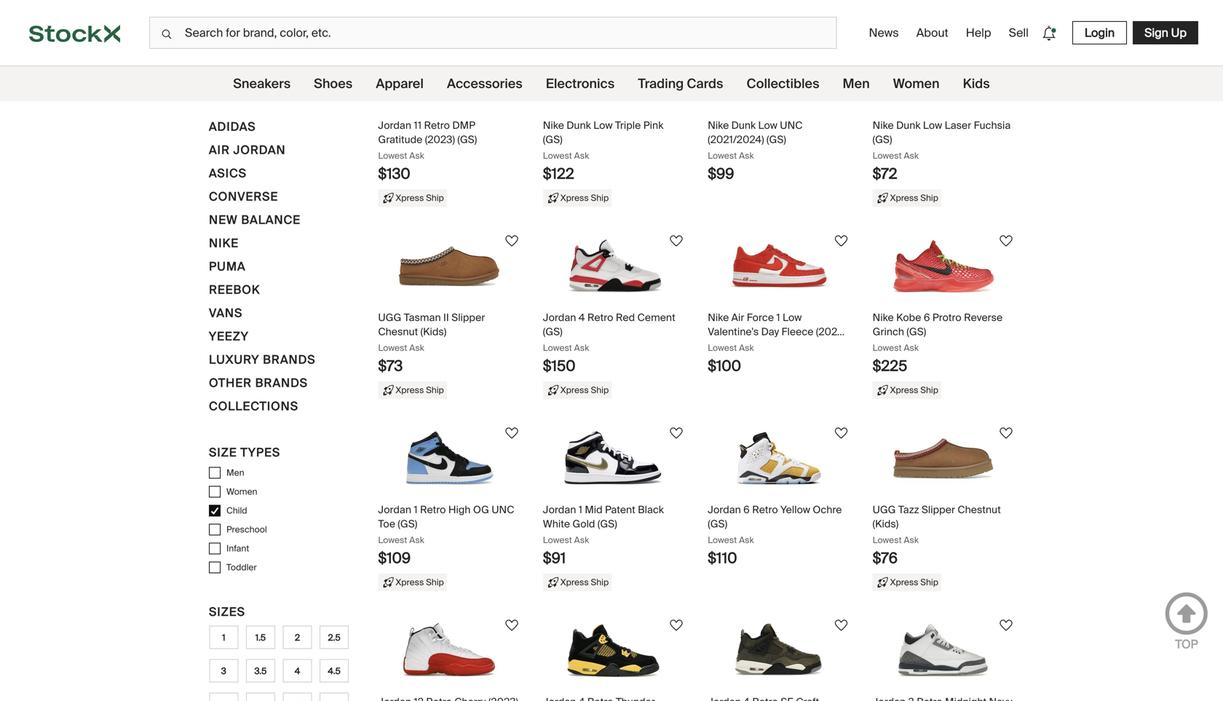 Task type: locate. For each thing, give the bounding box(es) containing it.
jordan 1 mid patent black white gold (gs) lowest ask $91
[[543, 503, 664, 568]]

slipper inside ugg tazz slipper chestnut (kids) lowest ask $76
[[922, 503, 956, 517]]

retro inside jordan 1 retro high og unc toe (gs) lowest ask $109
[[420, 503, 446, 517]]

follow image right ugg tazz slipper chestnut (kids) image
[[998, 425, 1016, 442]]

ugg tasman ii slipper chesnut (kids) lowest ask $73
[[378, 311, 485, 376]]

0 vertical spatial unc
[[780, 119, 803, 132]]

delivery.
[[293, 83, 326, 94]]

lowest inside lowest ask $100
[[708, 342, 737, 354]]

jordan 1 mid patent black white gold (gs) image
[[563, 431, 665, 486]]

air down 'adidas' button
[[209, 143, 230, 158]]

0 vertical spatial ugg
[[378, 311, 402, 325]]

xpress for $91
[[561, 577, 589, 588]]

2 horizontal spatial dunk
[[897, 119, 921, 132]]

lowest up $72
[[873, 150, 902, 161]]

1 left mid
[[579, 503, 583, 517]]

jordan 12 retro cherry (2023) (gs) image
[[398, 624, 500, 678]]

4 left the red
[[579, 311, 585, 325]]

0 vertical spatial 4
[[579, 311, 585, 325]]

low up the "(2021/2024)"
[[759, 119, 778, 132]]

retro for $130
[[424, 119, 450, 132]]

0 vertical spatial air
[[209, 143, 230, 158]]

ship down jordan 1 retro high og unc toe (gs) lowest ask $109
[[426, 577, 444, 588]]

brands for other brands
[[255, 376, 308, 391]]

ask
[[410, 150, 425, 161], [575, 150, 590, 161], [740, 150, 754, 161], [904, 150, 919, 161], [410, 342, 425, 354], [575, 342, 590, 354], [740, 342, 754, 354], [904, 342, 919, 354], [410, 535, 425, 546], [575, 535, 590, 546], [740, 535, 754, 546], [904, 535, 919, 546]]

follow image right jordan 1 retro high og unc toe (gs) "image"
[[503, 425, 521, 442]]

xpress for $109
[[396, 577, 424, 588]]

(gs) inside nike kobe 6 protro reverse grinch (gs) lowest ask $225
[[907, 325, 927, 339]]

(gs) inside jordan 1 retro high og unc toe (gs) lowest ask $109
[[398, 517, 418, 531]]

lowest down chesnut
[[378, 342, 408, 354]]

xpress down $122
[[561, 192, 589, 203]]

men down size types
[[227, 467, 244, 479]]

jordan down 'adidas' button
[[234, 143, 286, 158]]

air inside button
[[209, 143, 230, 158]]

1 horizontal spatial slipper
[[922, 503, 956, 517]]

xpress ship down $72
[[891, 192, 939, 203]]

1 inside nike air force 1 low valentine's day fleece (2024) (gs)
[[777, 311, 781, 325]]

ask inside nike kobe 6 protro reverse grinch (gs) lowest ask $225
[[904, 342, 919, 354]]

ask inside the nike dunk low laser fuchsia (gs) lowest ask $72
[[904, 150, 919, 161]]

low up fleece
[[783, 311, 802, 325]]

follow image up 'accessories' link
[[503, 40, 521, 58]]

xpress down $225
[[891, 385, 919, 396]]

4.5 button
[[320, 660, 349, 683]]

ask inside ugg tazz slipper chestnut (kids) lowest ask $76
[[904, 535, 919, 546]]

ship down nike dunk low triple pink (gs) lowest ask $122
[[591, 192, 609, 203]]

jordan
[[378, 119, 412, 132], [234, 143, 286, 158], [543, 311, 577, 325], [378, 503, 412, 517], [543, 503, 577, 517], [708, 503, 741, 517]]

6
[[924, 311, 931, 325], [744, 503, 750, 517]]

slipper
[[452, 311, 485, 325], [922, 503, 956, 517]]

follow image
[[833, 40, 851, 58], [668, 232, 686, 250], [998, 232, 1016, 250], [503, 425, 521, 442], [833, 425, 851, 442], [503, 617, 521, 635], [668, 617, 686, 635], [833, 617, 851, 635]]

jordan up $150
[[543, 311, 577, 325]]

retro up (2023)
[[424, 119, 450, 132]]

gratitude
[[378, 133, 423, 146]]

low inside nike dunk low unc (2021/2024) (gs) lowest ask $99
[[759, 119, 778, 132]]

brands down luxury brands button
[[255, 376, 308, 391]]

infant
[[227, 543, 249, 555]]

unc inside nike dunk low unc (2021/2024) (gs) lowest ask $99
[[780, 119, 803, 132]]

ship for $225
[[921, 385, 939, 396]]

help
[[967, 25, 992, 40]]

sell
[[1009, 25, 1029, 40]]

tasman
[[404, 311, 441, 325]]

6 inside jordan 6 retro yellow ochre (gs) lowest ask $110
[[744, 503, 750, 517]]

(gs) right toe
[[398, 517, 418, 531]]

1 vertical spatial (kids)
[[873, 517, 899, 531]]

0 horizontal spatial (kids)
[[421, 325, 447, 339]]

converse button
[[209, 188, 278, 211]]

ship for $109
[[426, 577, 444, 588]]

1 vertical spatial slipper
[[922, 503, 956, 517]]

xpress down $72
[[891, 192, 919, 203]]

1 up day
[[777, 311, 781, 325]]

follow image for $122
[[668, 40, 686, 58]]

low left triple
[[594, 119, 613, 132]]

1 vertical spatial ugg
[[873, 503, 896, 517]]

retro inside 'jordan 4 retro red cement (gs) lowest ask $150'
[[588, 311, 614, 325]]

xpress ship down $109
[[396, 577, 444, 588]]

ship down pre- on the top of the page
[[227, 71, 245, 82]]

adidas button
[[209, 118, 256, 141]]

1 horizontal spatial men
[[843, 75, 870, 92]]

nike up $122
[[543, 119, 565, 132]]

follow image right nike kobe 6 protro reverse grinch (gs) image
[[998, 232, 1016, 250]]

ship down jordan 1 mid patent black white gold (gs) lowest ask $91
[[591, 577, 609, 588]]

women down "about"
[[894, 75, 940, 92]]

shoes link
[[314, 66, 353, 101]]

xpress ship down $225
[[891, 385, 939, 396]]

lowest inside the nike dunk low laser fuchsia (gs) lowest ask $72
[[873, 150, 902, 161]]

0 vertical spatial men
[[843, 75, 870, 92]]

nike inside nike kobe 6 protro reverse grinch (gs) lowest ask $225
[[873, 311, 894, 325]]

lowest up $122
[[543, 150, 572, 161]]

size
[[209, 445, 237, 461]]

follow image for jordan 12 retro cherry (2023) (gs) image
[[503, 617, 521, 635]]

about
[[917, 25, 949, 40]]

(gs) up $110
[[708, 517, 728, 531]]

og
[[473, 503, 489, 517]]

nike button
[[209, 234, 239, 258]]

xpress ship for $109
[[396, 577, 444, 588]]

ship down ugg tazz slipper chestnut (kids) lowest ask $76
[[921, 577, 939, 588]]

1 dunk from the left
[[567, 119, 591, 132]]

retro for $109
[[420, 503, 446, 517]]

air up valentine's
[[732, 311, 745, 325]]

jordan 4 retro red cement (gs) image
[[563, 239, 665, 294]]

lowest down grinch
[[873, 342, 902, 354]]

ugg
[[378, 311, 402, 325], [873, 503, 896, 517]]

vans button
[[209, 304, 243, 328]]

low inside nike dunk low triple pink (gs) lowest ask $122
[[594, 119, 613, 132]]

product category switcher element
[[0, 66, 1224, 101]]

lowest up $76
[[873, 535, 902, 546]]

lowest down gratitude
[[378, 150, 408, 161]]

reverse
[[965, 311, 1003, 325]]

2 dunk from the left
[[732, 119, 756, 132]]

6 right kobe
[[924, 311, 931, 325]]

lowest inside ugg tazz slipper chestnut (kids) lowest ask $76
[[873, 535, 902, 546]]

ask inside jordan 6 retro yellow ochre (gs) lowest ask $110
[[740, 535, 754, 546]]

sign
[[1145, 25, 1169, 40]]

(gs) down valentine's
[[708, 339, 728, 353]]

(gs) down kobe
[[907, 325, 927, 339]]

jordan 6 retro yellow ochre (gs) image
[[728, 431, 830, 486]]

yeezy button
[[209, 328, 249, 351]]

(gs) inside jordan 1 mid patent black white gold (gs) lowest ask $91
[[598, 517, 618, 531]]

xpress ship down $150
[[561, 385, 609, 396]]

women up child
[[227, 486, 258, 498]]

low inside nike air force 1 low valentine's day fleece (2024) (gs)
[[783, 311, 802, 325]]

0 horizontal spatial 4
[[295, 666, 300, 677]]

low for $72
[[924, 119, 943, 132]]

nike up $72
[[873, 119, 894, 132]]

preschool
[[227, 524, 267, 536]]

(gs) up $122
[[543, 133, 563, 146]]

jordan for $150
[[543, 311, 577, 325]]

xpress down $150
[[561, 385, 589, 396]]

ugg for ask
[[378, 311, 402, 325]]

nike dunk low unc (2021/2024) (gs) lowest ask $99
[[708, 119, 803, 183]]

xpress ship down $122
[[561, 192, 609, 203]]

1 horizontal spatial ugg
[[873, 503, 896, 517]]

jordan for $109
[[378, 503, 412, 517]]

4 inside button
[[295, 666, 300, 677]]

nike
[[543, 119, 565, 132], [708, 119, 729, 132], [873, 119, 894, 132], [209, 236, 239, 251], [708, 311, 729, 325], [873, 311, 894, 325]]

(gs) inside the nike dunk low laser fuchsia (gs) lowest ask $72
[[873, 133, 893, 146]]

news link
[[864, 19, 905, 46]]

jordan up the white
[[543, 503, 577, 517]]

ship
[[262, 42, 283, 55], [227, 71, 245, 82], [426, 192, 444, 203], [591, 192, 609, 203], [921, 192, 939, 203], [426, 385, 444, 396], [591, 385, 609, 396], [921, 385, 939, 396], [426, 577, 444, 588], [591, 577, 609, 588], [921, 577, 939, 588]]

1 vertical spatial air
[[732, 311, 745, 325]]

lowest up $100
[[708, 342, 737, 354]]

jordan 1 retro high og unc toe (gs) image
[[398, 431, 500, 486]]

brands up the other brands
[[263, 352, 316, 368]]

xpress ship down $91
[[561, 577, 609, 588]]

lowest up $99
[[708, 150, 737, 161]]

1 vertical spatial unc
[[492, 503, 515, 517]]

dunk for $99
[[732, 119, 756, 132]]

2.5
[[328, 632, 341, 644]]

collections
[[209, 399, 299, 414]]

0 vertical spatial brands
[[263, 352, 316, 368]]

ship down 'jordan 4 retro red cement (gs) lowest ask $150'
[[591, 385, 609, 396]]

retro left high
[[420, 503, 446, 517]]

pink
[[644, 119, 664, 132]]

converse
[[209, 189, 278, 204]]

0 horizontal spatial air
[[209, 143, 230, 158]]

apparel
[[376, 75, 424, 92]]

0 horizontal spatial dunk
[[567, 119, 591, 132]]

xpress down $130
[[396, 192, 424, 203]]

0 horizontal spatial slipper
[[452, 311, 485, 325]]

up
[[1172, 25, 1188, 40]]

follow image right jordan 4 retro red cement (gs) image
[[668, 232, 686, 250]]

ship for $91
[[591, 577, 609, 588]]

jordan inside jordan 1 mid patent black white gold (gs) lowest ask $91
[[543, 503, 577, 517]]

(kids)
[[421, 325, 447, 339], [873, 517, 899, 531]]

4.5
[[328, 666, 341, 677]]

other
[[209, 376, 252, 391]]

3 dunk from the left
[[897, 119, 921, 132]]

nike inside nike dunk low triple pink (gs) lowest ask $122
[[543, 119, 565, 132]]

lowest up $150
[[543, 342, 572, 354]]

stockx logo link
[[0, 0, 149, 66]]

1
[[777, 311, 781, 325], [414, 503, 418, 517], [579, 503, 583, 517], [222, 632, 225, 644]]

unc right og
[[492, 503, 515, 517]]

kids
[[964, 75, 991, 92]]

jordan inside jordan 1 retro high og unc toe (gs) lowest ask $109
[[378, 503, 412, 517]]

follow image for $100
[[833, 232, 851, 250]]

ask inside 'jordan 4 retro red cement (gs) lowest ask $150'
[[575, 342, 590, 354]]

(gs) right the "(2021/2024)"
[[767, 133, 787, 146]]

1 inside jordan 1 mid patent black white gold (gs) lowest ask $91
[[579, 503, 583, 517]]

lowest inside jordan 1 mid patent black white gold (gs) lowest ask $91
[[543, 535, 572, 546]]

1 horizontal spatial 4
[[579, 311, 585, 325]]

low inside the nike dunk low laser fuchsia (gs) lowest ask $72
[[924, 119, 943, 132]]

trading cards link
[[638, 66, 724, 101]]

dunk inside the nike dunk low laser fuchsia (gs) lowest ask $72
[[897, 119, 921, 132]]

(gs) up $72
[[873, 133, 893, 146]]

patent
[[605, 503, 636, 517]]

(2023)
[[425, 133, 455, 146]]

ugg inside ugg tazz slipper chestnut (kids) lowest ask $76
[[873, 503, 896, 517]]

lowest down the white
[[543, 535, 572, 546]]

follow image up men link
[[833, 40, 851, 58]]

nike up grinch
[[873, 311, 894, 325]]

ugg tasman ii slipper chesnut (kids) image
[[398, 239, 500, 294]]

follow image for $91
[[668, 425, 686, 442]]

0 vertical spatial women
[[894, 75, 940, 92]]

jordan 1 retro high og unc toe (gs) lowest ask $109
[[378, 503, 515, 568]]

nike inside nike dunk low unc (2021/2024) (gs) lowest ask $99
[[708, 119, 729, 132]]

air inside nike air force 1 low valentine's day fleece (2024) (gs)
[[732, 311, 745, 325]]

luxury brands button
[[209, 351, 316, 374]]

1 horizontal spatial air
[[732, 311, 745, 325]]

dunk inside nike dunk low unc (2021/2024) (gs) lowest ask $99
[[732, 119, 756, 132]]

1 down sizes
[[222, 632, 225, 644]]

xpress for $76
[[891, 577, 919, 588]]

ship for $76
[[921, 577, 939, 588]]

jordan up gratitude
[[378, 119, 412, 132]]

1 vertical spatial brands
[[255, 376, 308, 391]]

ask inside ugg tasman ii slipper chesnut (kids) lowest ask $73
[[410, 342, 425, 354]]

follow image
[[503, 40, 521, 58], [668, 40, 686, 58], [503, 232, 521, 250], [833, 232, 851, 250], [668, 425, 686, 442], [998, 425, 1016, 442], [998, 617, 1016, 635]]

nike inside nike air force 1 low valentine's day fleece (2024) (gs)
[[708, 311, 729, 325]]

0 vertical spatial slipper
[[452, 311, 485, 325]]

jordan inside "jordan 11 retro dmp gratitude (2023) (gs) lowest ask $130"
[[378, 119, 412, 132]]

4
[[579, 311, 585, 325], [295, 666, 300, 677]]

retro
[[424, 119, 450, 132], [588, 311, 614, 325], [420, 503, 446, 517], [753, 503, 779, 517]]

ugg left tazz
[[873, 503, 896, 517]]

nike for (2024)
[[708, 311, 729, 325]]

back to top image
[[1166, 592, 1209, 636]]

nike dunk low unc (2021/2024) (gs) image
[[728, 47, 830, 101]]

(kids) down tasman on the left top of page
[[421, 325, 447, 339]]

xpress ship for $91
[[561, 577, 609, 588]]

low left laser
[[924, 119, 943, 132]]

xpress ship down $73
[[396, 385, 444, 396]]

unc down collectibles link
[[780, 119, 803, 132]]

nike for $122
[[543, 119, 565, 132]]

1 vertical spatial 4
[[295, 666, 300, 677]]

men down news link
[[843, 75, 870, 92]]

1 horizontal spatial (kids)
[[873, 517, 899, 531]]

follow image right the jordan 6 retro yellow ochre (gs) image
[[833, 425, 851, 442]]

follow image right jordan 4 retro se craft medium olive (gs) image
[[833, 617, 851, 635]]

valentine's
[[708, 325, 759, 339]]

3.5
[[255, 666, 267, 677]]

adidas
[[209, 119, 256, 135]]

about link
[[911, 19, 955, 46]]

xpress down $76
[[891, 577, 919, 588]]

chestnut
[[958, 503, 1002, 517]]

it
[[238, 19, 249, 35]]

0 vertical spatial (kids)
[[421, 325, 447, 339]]

ship down ugg tasman ii slipper chesnut (kids) lowest ask $73
[[426, 385, 444, 396]]

(gs)
[[458, 133, 477, 146], [543, 133, 563, 146], [767, 133, 787, 146], [873, 133, 893, 146], [543, 325, 563, 339], [907, 325, 927, 339], [708, 339, 728, 353], [398, 517, 418, 531], [598, 517, 618, 531], [708, 517, 728, 531]]

1 vertical spatial men
[[227, 467, 244, 479]]

0 horizontal spatial unc
[[492, 503, 515, 517]]

(gs) inside nike dunk low unc (2021/2024) (gs) lowest ask $99
[[767, 133, 787, 146]]

collectibles link
[[747, 66, 820, 101]]

0 horizontal spatial ugg
[[378, 311, 402, 325]]

follow image right jordan 3 retro midnight navy (gs) image at the bottom right of the page
[[998, 617, 1016, 635]]

$100
[[708, 357, 742, 376]]

6 left yellow
[[744, 503, 750, 517]]

$76
[[873, 549, 898, 568]]

dmp
[[453, 119, 476, 132]]

men inside product category switcher "element"
[[843, 75, 870, 92]]

air jordan button
[[209, 141, 286, 164]]

kids link
[[964, 66, 991, 101]]

lowest up $110
[[708, 535, 737, 546]]

follow image right "ugg tasman ii slipper chesnut (kids)" image
[[503, 232, 521, 250]]

grinch
[[873, 325, 905, 339]]

1 horizontal spatial 6
[[924, 311, 931, 325]]

types
[[241, 445, 281, 461]]

login button
[[1073, 21, 1128, 44]]

dunk inside nike dunk low triple pink (gs) lowest ask $122
[[567, 119, 591, 132]]

xpress down $109
[[396, 577, 424, 588]]

xpress ship
[[227, 42, 283, 55], [396, 192, 444, 203], [561, 192, 609, 203], [891, 192, 939, 203], [396, 385, 444, 396], [561, 385, 609, 396], [891, 385, 939, 396], [396, 577, 444, 588], [561, 577, 609, 588], [891, 577, 939, 588]]

nike inside the nike dunk low laser fuchsia (gs) lowest ask $72
[[873, 119, 894, 132]]

ship for $122
[[591, 192, 609, 203]]

follow image right "jordan 1 mid patent black white gold (gs)" "image"
[[668, 425, 686, 442]]

jordan 6 retro yellow ochre (gs) lowest ask $110
[[708, 503, 843, 568]]

xpress ship down $130
[[396, 192, 444, 203]]

1 vertical spatial 6
[[744, 503, 750, 517]]

0 horizontal spatial 6
[[744, 503, 750, 517]]

follow image right nike air force 1 low valentine's day fleece (2024) (gs) image
[[833, 232, 851, 250]]

1 inside button
[[222, 632, 225, 644]]

6 inside nike kobe 6 protro reverse grinch (gs) lowest ask $225
[[924, 311, 931, 325]]

(kids) down tazz
[[873, 517, 899, 531]]

(kids) inside ugg tasman ii slipper chesnut (kids) lowest ask $73
[[421, 325, 447, 339]]

gold
[[573, 517, 596, 531]]

ship down the nike dunk low laser fuchsia (gs) lowest ask $72
[[921, 192, 939, 203]]

(gs) down dmp
[[458, 133, 477, 146]]

0 vertical spatial 6
[[924, 311, 931, 325]]

retro left yellow
[[753, 503, 779, 517]]

Search... search field
[[149, 17, 837, 49]]

cards
[[687, 75, 724, 92]]

brands for luxury brands
[[263, 352, 316, 368]]

trading
[[638, 75, 684, 92]]

retro inside "jordan 11 retro dmp gratitude (2023) (gs) lowest ask $130"
[[424, 119, 450, 132]]

dunk down the women link
[[897, 119, 921, 132]]

vans
[[209, 306, 243, 321]]

lowest down toe
[[378, 535, 408, 546]]

xpress for $225
[[891, 385, 919, 396]]

get
[[209, 19, 234, 35]]

jordan inside button
[[234, 143, 286, 158]]

dunk down electronics link
[[567, 119, 591, 132]]

air
[[209, 143, 230, 158], [732, 311, 745, 325]]

other brands button
[[209, 374, 308, 398]]

2.5 button
[[320, 626, 349, 650]]

1 horizontal spatial dunk
[[732, 119, 756, 132]]

4 down 2
[[295, 666, 300, 677]]

ship for $150
[[591, 385, 609, 396]]

xpress ship for $72
[[891, 192, 939, 203]]

follow image right jordan 4 retro thunder (2023) (gs) image
[[668, 617, 686, 635]]

triple
[[616, 119, 641, 132]]

red
[[616, 311, 635, 325]]

xpress for $122
[[561, 192, 589, 203]]

ugg for $76
[[873, 503, 896, 517]]

ask inside nike dunk low unc (2021/2024) (gs) lowest ask $99
[[740, 150, 754, 161]]

jordan inside 'jordan 4 retro red cement (gs) lowest ask $150'
[[543, 311, 577, 325]]

jordan up $110
[[708, 503, 741, 517]]

xpress ship down $76
[[891, 577, 939, 588]]

nike up the "(2021/2024)"
[[708, 119, 729, 132]]

1 horizontal spatial women
[[894, 75, 940, 92]]

xpress down $91
[[561, 577, 589, 588]]

xpress ship for $150
[[561, 385, 609, 396]]

xpress for $130
[[396, 192, 424, 203]]

0 horizontal spatial women
[[227, 486, 258, 498]]

$130
[[378, 165, 411, 183]]

1 horizontal spatial unc
[[780, 119, 803, 132]]

ugg tazz slipper chestnut (kids) image
[[893, 431, 995, 486]]

ugg inside ugg tasman ii slipper chesnut (kids) lowest ask $73
[[378, 311, 402, 325]]

1 inside jordan 1 retro high og unc toe (gs) lowest ask $109
[[414, 503, 418, 517]]



Task type: describe. For each thing, give the bounding box(es) containing it.
verified
[[244, 59, 274, 70]]

nike air force 1 low valentine's day fleece (2024) (gs) image
[[728, 239, 830, 294]]

ask inside lowest ask $100
[[740, 342, 754, 354]]

ship inside pre-verified items. ship directly to you with upgraded 3-day delivery.
[[227, 71, 245, 82]]

ii
[[444, 311, 449, 325]]

lowest ask $100
[[708, 342, 754, 376]]

xpress ship up verified
[[227, 42, 283, 55]]

follow image for jordan 1 retro high og unc toe (gs) "image"
[[503, 425, 521, 442]]

men link
[[843, 66, 870, 101]]

dunk for $72
[[897, 119, 921, 132]]

$109
[[378, 549, 411, 568]]

ship for $130
[[426, 192, 444, 203]]

xpress ship for $225
[[891, 385, 939, 396]]

high
[[449, 503, 471, 517]]

1.5
[[255, 632, 266, 644]]

collectibles
[[747, 75, 820, 92]]

follow image for $73
[[503, 232, 521, 250]]

ask inside "jordan 11 retro dmp gratitude (2023) (gs) lowest ask $130"
[[410, 150, 425, 161]]

to
[[279, 71, 287, 82]]

xpress ship for $73
[[396, 385, 444, 396]]

reebok button
[[209, 281, 260, 304]]

$225
[[873, 357, 908, 376]]

2
[[295, 632, 300, 644]]

asics button
[[209, 164, 247, 188]]

jordan for $130
[[378, 119, 412, 132]]

items.
[[276, 59, 301, 70]]

top
[[1176, 637, 1199, 652]]

balance
[[241, 212, 301, 228]]

nike dunk low triple pink (gs) image
[[563, 47, 665, 101]]

follow image for jordan 4 retro se craft medium olive (gs) image
[[833, 617, 851, 635]]

trading cards
[[638, 75, 724, 92]]

luxury
[[209, 352, 260, 368]]

dunk for $122
[[567, 119, 591, 132]]

pre-
[[227, 59, 244, 70]]

shoes
[[314, 75, 353, 92]]

nike for $72
[[873, 119, 894, 132]]

directly
[[247, 71, 277, 82]]

lowest inside jordan 6 retro yellow ochre (gs) lowest ask $110
[[708, 535, 737, 546]]

ship for $72
[[921, 192, 939, 203]]

$73
[[378, 357, 403, 376]]

yellow
[[781, 503, 811, 517]]

login
[[1085, 25, 1115, 40]]

lowest inside nike kobe 6 protro reverse grinch (gs) lowest ask $225
[[873, 342, 902, 354]]

xpress ship for $76
[[891, 577, 939, 588]]

jordan 11 retro dmp gratitude (2023) (gs) lowest ask $130
[[378, 119, 477, 183]]

follow image for the jordan 6 retro yellow ochre (gs) image
[[833, 425, 851, 442]]

ask inside nike dunk low triple pink (gs) lowest ask $122
[[575, 150, 590, 161]]

$150
[[543, 357, 576, 376]]

electronics link
[[546, 66, 615, 101]]

jordan inside jordan 6 retro yellow ochre (gs) lowest ask $110
[[708, 503, 741, 517]]

follow image for $76
[[998, 425, 1016, 442]]

follow image for jordan 4 retro thunder (2023) (gs) image
[[668, 617, 686, 635]]

(gs) inside "jordan 11 retro dmp gratitude (2023) (gs) lowest ask $130"
[[458, 133, 477, 146]]

kobe
[[897, 311, 922, 325]]

asics
[[209, 166, 247, 181]]

tazz
[[899, 503, 920, 517]]

3 button
[[209, 660, 238, 683]]

women inside product category switcher "element"
[[894, 75, 940, 92]]

1 vertical spatial women
[[227, 486, 258, 498]]

luxury brands
[[209, 352, 316, 368]]

upgraded
[[227, 83, 266, 94]]

accessories link
[[447, 66, 523, 101]]

4 inside 'jordan 4 retro red cement (gs) lowest ask $150'
[[579, 311, 585, 325]]

fast
[[252, 19, 283, 35]]

ship up verified
[[262, 42, 283, 55]]

collections button
[[209, 398, 299, 421]]

xpress for $72
[[891, 192, 919, 203]]

lowest inside 'jordan 4 retro red cement (gs) lowest ask $150'
[[543, 342, 572, 354]]

follow image for $130
[[503, 40, 521, 58]]

(2024)
[[817, 325, 847, 339]]

protro
[[933, 311, 962, 325]]

unc inside jordan 1 retro high og unc toe (gs) lowest ask $109
[[492, 503, 515, 517]]

nike dunk low laser fuchsia (gs) lowest ask $72
[[873, 119, 1011, 183]]

0 horizontal spatial men
[[227, 467, 244, 479]]

cement
[[638, 311, 676, 325]]

ask inside jordan 1 mid patent black white gold (gs) lowest ask $91
[[575, 535, 590, 546]]

(gs) inside nike air force 1 low valentine's day fleece (2024) (gs)
[[708, 339, 728, 353]]

ask inside jordan 1 retro high og unc toe (gs) lowest ask $109
[[410, 535, 425, 546]]

nike kobe 6 protro reverse grinch (gs) lowest ask $225
[[873, 311, 1003, 376]]

lowest inside jordan 1 retro high og unc toe (gs) lowest ask $109
[[378, 535, 408, 546]]

retro inside jordan 6 retro yellow ochre (gs) lowest ask $110
[[753, 503, 779, 517]]

accessories
[[447, 75, 523, 92]]

yeezy
[[209, 329, 249, 344]]

news
[[869, 25, 900, 40]]

ship for $73
[[426, 385, 444, 396]]

day
[[277, 83, 291, 94]]

mid
[[585, 503, 603, 517]]

puma
[[209, 259, 246, 274]]

new
[[209, 212, 238, 228]]

slipper inside ugg tasman ii slipper chesnut (kids) lowest ask $73
[[452, 311, 485, 325]]

lowest inside nike dunk low unc (2021/2024) (gs) lowest ask $99
[[708, 150, 737, 161]]

ochre
[[813, 503, 843, 517]]

pre-verified items. ship directly to you with upgraded 3-day delivery.
[[227, 59, 326, 94]]

$122
[[543, 165, 575, 183]]

retro for $150
[[588, 311, 614, 325]]

3.5 button
[[246, 660, 275, 683]]

nike down the new
[[209, 236, 239, 251]]

nike dunk low triple pink (gs) lowest ask $122
[[543, 119, 664, 183]]

black
[[638, 503, 664, 517]]

11
[[414, 119, 422, 132]]

follow image for nike dunk low unc (2021/2024) (gs) image
[[833, 40, 851, 58]]

lowest inside "jordan 11 retro dmp gratitude (2023) (gs) lowest ask $130"
[[378, 150, 408, 161]]

1 button
[[209, 626, 238, 650]]

other brands
[[209, 376, 308, 391]]

new balance
[[209, 212, 301, 228]]

nike for $99
[[708, 119, 729, 132]]

follow image for jordan 4 retro red cement (gs) image
[[668, 232, 686, 250]]

lowest inside nike dunk low triple pink (gs) lowest ask $122
[[543, 150, 572, 161]]

stockx logo image
[[29, 25, 120, 43]]

xpress ship for $122
[[561, 192, 609, 203]]

2 button
[[283, 626, 312, 650]]

air jordan
[[209, 143, 286, 158]]

sneakers
[[233, 75, 291, 92]]

follow image for nike kobe 6 protro reverse grinch (gs) image
[[998, 232, 1016, 250]]

xpress for $150
[[561, 385, 589, 396]]

jordan 3 retro midnight navy (gs) image
[[893, 624, 995, 678]]

3
[[221, 666, 226, 677]]

xpress for $73
[[396, 385, 424, 396]]

lowest inside ugg tasman ii slipper chesnut (kids) lowest ask $73
[[378, 342, 408, 354]]

1.5 button
[[246, 626, 275, 650]]

(2021/2024)
[[708, 133, 765, 146]]

jordan 4 retro thunder (2023) (gs) image
[[563, 624, 665, 678]]

ugg tazz slipper chestnut (kids) lowest ask $76
[[873, 503, 1002, 568]]

laser
[[945, 119, 972, 132]]

$72
[[873, 165, 898, 183]]

low for $122
[[594, 119, 613, 132]]

nike air force 1 low valentine's day fleece (2024) (gs)
[[708, 311, 847, 353]]

get it fast
[[209, 19, 283, 35]]

(kids) inside ugg tazz slipper chestnut (kids) lowest ask $76
[[873, 517, 899, 531]]

(gs) inside 'jordan 4 retro red cement (gs) lowest ask $150'
[[543, 325, 563, 339]]

nike kobe 6 protro reverse grinch (gs) image
[[893, 239, 995, 294]]

new balance button
[[209, 211, 301, 234]]

nike for ask
[[873, 311, 894, 325]]

notification unread icon image
[[1040, 23, 1060, 43]]

xpress up pre- on the top of the page
[[227, 42, 260, 55]]

reebok
[[209, 282, 260, 298]]

nike dunk low laser fuchsia (gs) image
[[893, 47, 995, 101]]

size types
[[209, 445, 281, 461]]

sell link
[[1004, 19, 1035, 46]]

jordan for $91
[[543, 503, 577, 517]]

force
[[747, 311, 774, 325]]

jordan 4 retro se craft medium olive (gs) image
[[728, 624, 830, 678]]

(gs) inside jordan 6 retro yellow ochre (gs) lowest ask $110
[[708, 517, 728, 531]]

jordan 11 retro dmp gratitude (2023) (gs) image
[[398, 47, 500, 101]]

(gs) inside nike dunk low triple pink (gs) lowest ask $122
[[543, 133, 563, 146]]

help link
[[961, 19, 998, 46]]

xpress ship for $130
[[396, 192, 444, 203]]

low for $99
[[759, 119, 778, 132]]



Task type: vqa. For each thing, say whether or not it's contained in the screenshot.
6.5
no



